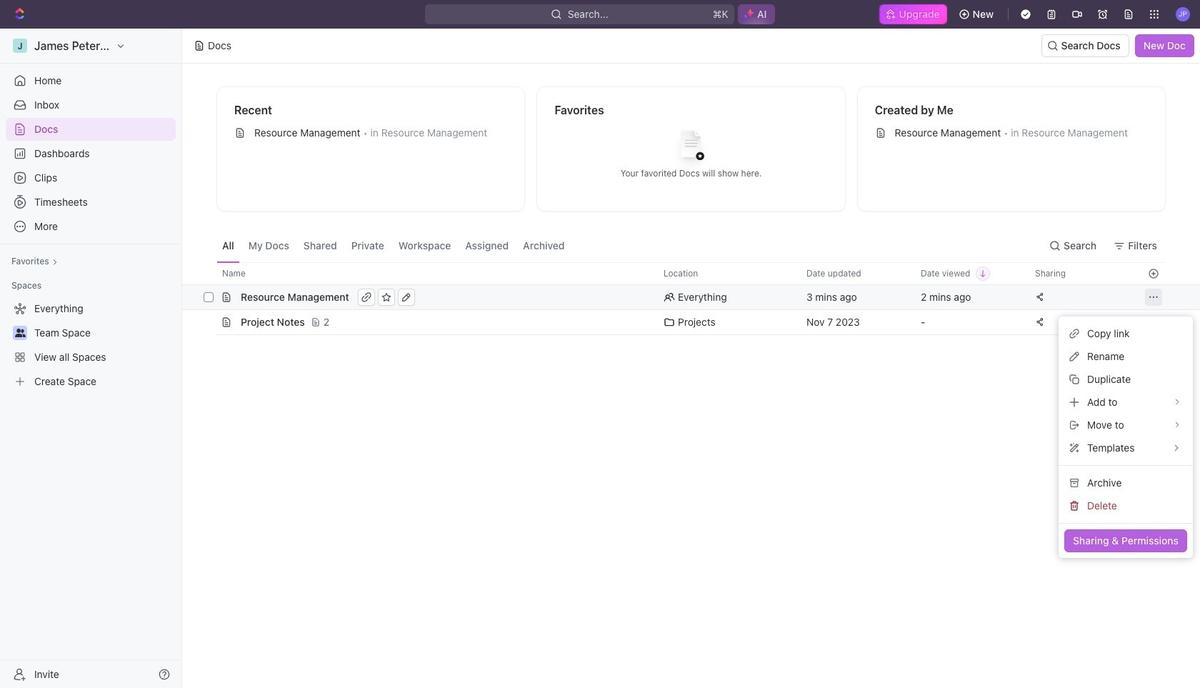 Task type: vqa. For each thing, say whether or not it's contained in the screenshot.
Google Sheets
no



Task type: describe. For each thing, give the bounding box(es) containing it.
tree inside sidebar navigation
[[6, 297, 176, 393]]

sidebar navigation
[[0, 29, 182, 688]]



Task type: locate. For each thing, give the bounding box(es) containing it.
row
[[201, 262, 1167, 285], [182, 284, 1201, 310], [201, 310, 1167, 335]]

tree
[[6, 297, 176, 393]]

cell
[[201, 310, 217, 335]]

no favorited docs image
[[663, 119, 720, 176]]

column header
[[201, 262, 217, 285]]

table
[[182, 262, 1201, 335]]

tab list
[[217, 229, 571, 262]]



